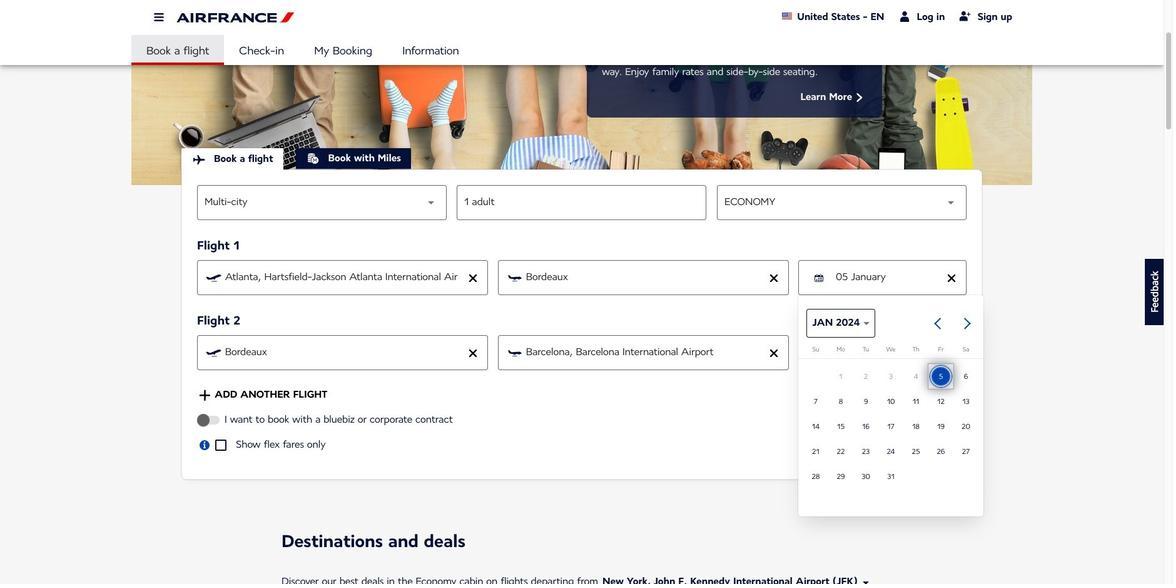 Task type: describe. For each thing, give the bounding box(es) containing it.
5 row from the top
[[804, 464, 979, 489]]

3 row from the top
[[804, 414, 979, 439]]

1 row from the top
[[804, 364, 979, 389]]

clear selected destination image
[[769, 274, 778, 283]]

official air france website image
[[176, 10, 295, 25]]

no color image
[[857, 93, 863, 102]]

Passengers field
[[465, 195, 699, 210]]

clear dates image for clear selected destination image
[[948, 274, 956, 283]]

no color image
[[199, 390, 211, 402]]

departure date field for clear dates image for clear selected destination icon
[[836, 345, 942, 360]]

4 row from the top
[[804, 439, 979, 464]]

3 cell from the left
[[879, 364, 904, 389]]



Task type: locate. For each thing, give the bounding box(es) containing it.
2 clear dates image from the top
[[948, 349, 956, 358]]

2 cell from the left
[[854, 364, 879, 389]]

0 vertical spatial departure date field
[[836, 270, 942, 285]]

departure date field for clear selected destination image clear dates image
[[836, 270, 942, 285]]

2 departure date field from the top
[[836, 345, 942, 360]]

clear selected destination image
[[769, 349, 778, 358]]

2 row from the top
[[804, 389, 979, 414]]

clear dates image for clear selected destination icon
[[948, 349, 956, 358]]

1 clear dates image from the top
[[948, 274, 956, 283]]

cell
[[829, 364, 854, 389], [854, 364, 879, 389], [879, 364, 904, 389], [904, 364, 929, 389]]

0 vertical spatial clear dates image
[[948, 274, 956, 283]]

Departure date field
[[836, 270, 942, 285], [836, 345, 942, 360]]

clear selected origin image
[[468, 274, 477, 283]]

None search field
[[197, 185, 967, 469]]

1 vertical spatial clear dates image
[[948, 349, 956, 358]]

1 cell from the left
[[829, 364, 854, 389]]

4 cell from the left
[[904, 364, 929, 389]]

1 vertical spatial departure date field
[[836, 345, 942, 360]]

clear selected origin image
[[468, 349, 477, 358]]

navigation
[[131, 35, 1033, 65]]

clear dates image
[[948, 274, 956, 283], [948, 349, 956, 358]]

1 departure date field from the top
[[836, 270, 942, 285]]

tab list
[[181, 148, 983, 170]]

grid
[[804, 347, 979, 489]]

row
[[804, 364, 979, 389], [804, 389, 979, 414], [804, 414, 979, 439], [804, 439, 979, 464], [804, 464, 979, 489]]



Task type: vqa. For each thing, say whether or not it's contained in the screenshot.
My Booking
no



